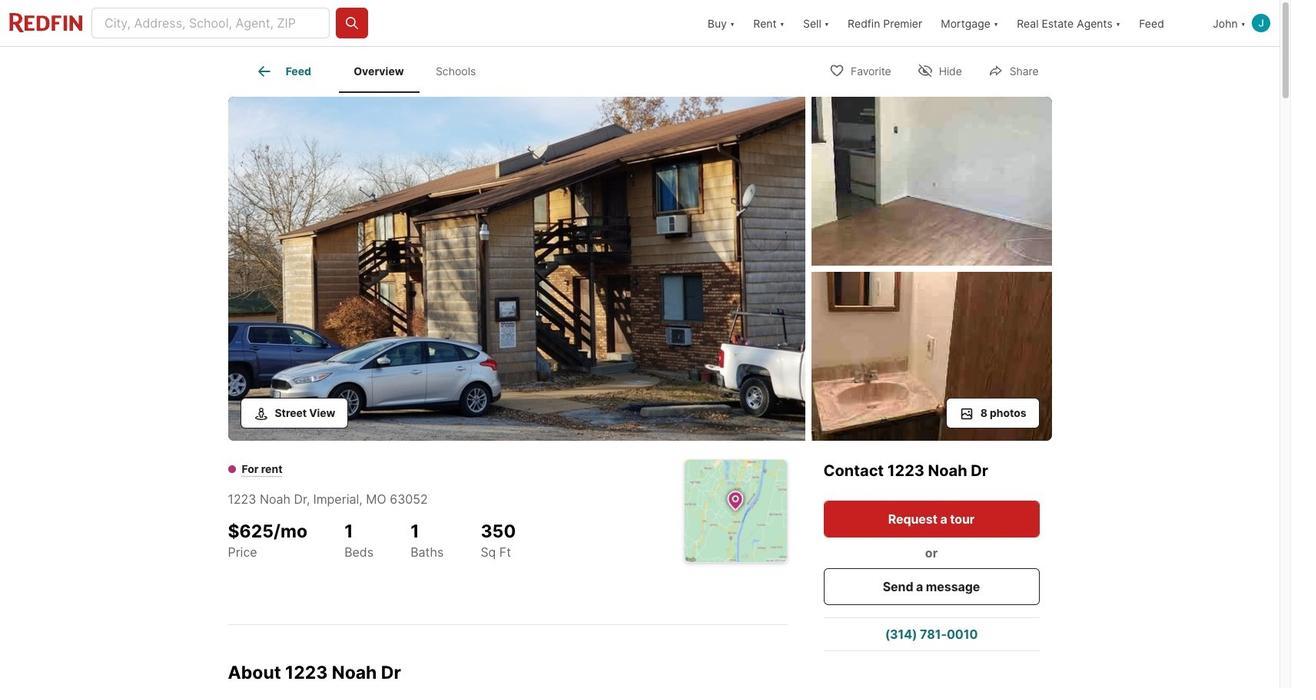 Task type: describe. For each thing, give the bounding box(es) containing it.
map entry image
[[685, 461, 787, 563]]

user photo image
[[1253, 14, 1271, 32]]



Task type: locate. For each thing, give the bounding box(es) containing it.
City, Address, School, Agent, ZIP search field
[[92, 8, 330, 38]]

tab list
[[228, 47, 658, 93]]

image image
[[228, 97, 805, 441], [812, 97, 1052, 266], [812, 272, 1052, 441]]

submit search image
[[344, 15, 360, 31]]



Task type: vqa. For each thing, say whether or not it's contained in the screenshot.
$699,000's the 1.75 baths
no



